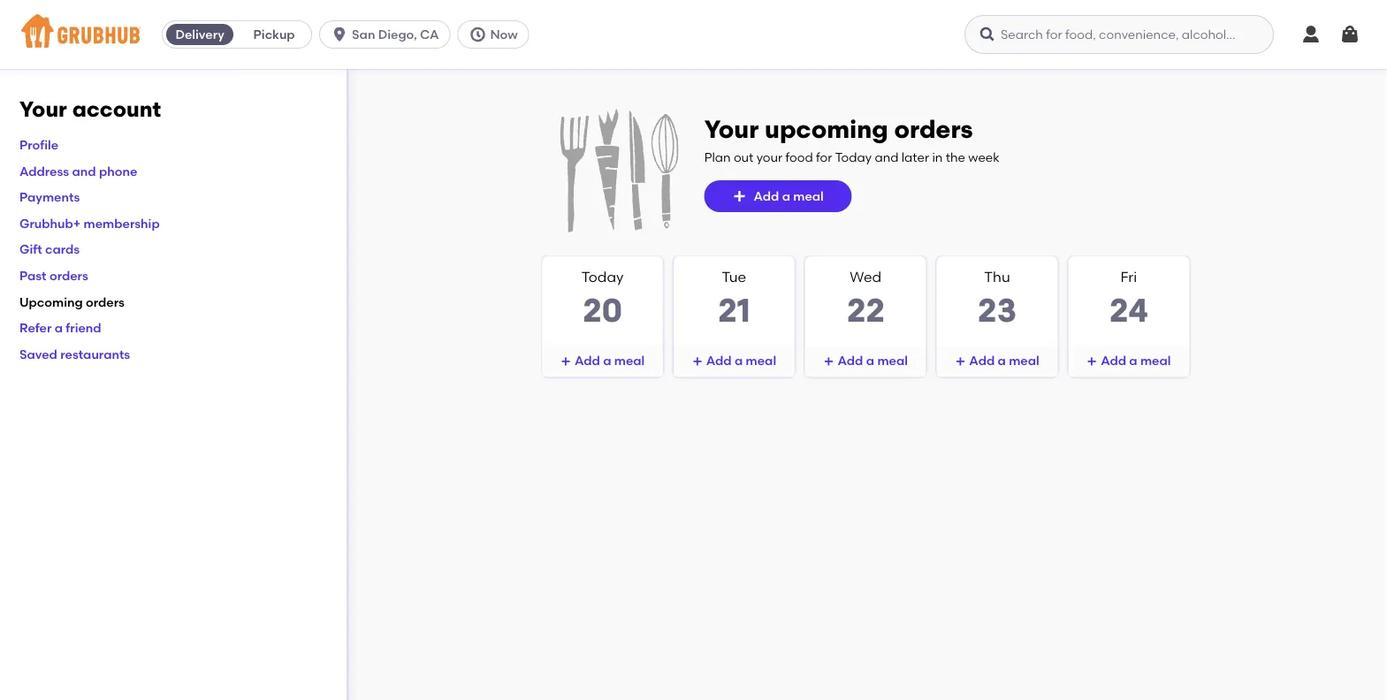 Task type: vqa. For each thing, say whether or not it's contained in the screenshot.
to to the bottom
no



Task type: locate. For each thing, give the bounding box(es) containing it.
ca
[[420, 27, 439, 42]]

profile
[[19, 137, 58, 152]]

meal for 23
[[1009, 353, 1040, 368]]

add down your
[[754, 189, 779, 204]]

wed 22
[[847, 268, 885, 330]]

saved restaurants
[[19, 347, 130, 362]]

2 vertical spatial orders
[[86, 294, 125, 309]]

your up profile
[[19, 96, 67, 122]]

orders
[[894, 115, 973, 144], [49, 268, 88, 283], [86, 294, 125, 309]]

0 vertical spatial orders
[[894, 115, 973, 144]]

add
[[754, 189, 779, 204], [575, 353, 600, 368], [706, 353, 732, 368], [838, 353, 864, 368], [970, 353, 995, 368], [1101, 353, 1127, 368]]

svg image
[[1301, 24, 1322, 45], [1340, 24, 1361, 45], [733, 189, 747, 203], [1087, 357, 1098, 367]]

1 vertical spatial orders
[[49, 268, 88, 283]]

your account
[[19, 96, 161, 122]]

add a meal down 20 at the left top of the page
[[575, 353, 645, 368]]

add down "24"
[[1101, 353, 1127, 368]]

21
[[718, 291, 751, 330]]

add a meal down "23"
[[970, 353, 1040, 368]]

add a meal button down "24"
[[1069, 345, 1189, 377]]

gift cards link
[[19, 242, 80, 257]]

main navigation navigation
[[0, 0, 1388, 69]]

past orders
[[19, 268, 88, 283]]

0 horizontal spatial your
[[19, 96, 67, 122]]

upcoming
[[765, 115, 889, 144]]

add a meal for 20
[[575, 353, 645, 368]]

delivery button
[[163, 20, 237, 49]]

22
[[847, 291, 885, 330]]

add a meal button for 22
[[806, 345, 926, 377]]

add a meal button down "23"
[[937, 345, 1058, 377]]

pickup
[[253, 27, 295, 42]]

0 vertical spatial today
[[835, 150, 872, 165]]

for
[[816, 150, 833, 165]]

0 horizontal spatial today
[[582, 268, 624, 286]]

meal down "23"
[[1009, 353, 1040, 368]]

now
[[490, 27, 518, 42]]

meal for 24
[[1141, 353, 1171, 368]]

gift cards
[[19, 242, 80, 257]]

upcoming orders link
[[19, 294, 125, 309]]

add a meal button
[[705, 180, 852, 212], [543, 345, 663, 377], [674, 345, 795, 377], [806, 345, 926, 377], [937, 345, 1058, 377], [1069, 345, 1189, 377]]

san diego, ca
[[352, 27, 439, 42]]

in
[[933, 150, 943, 165]]

your up out
[[705, 115, 759, 144]]

past
[[19, 268, 46, 283]]

refer
[[19, 320, 52, 336]]

today up 20 at the left top of the page
[[582, 268, 624, 286]]

grubhub+ membership link
[[19, 216, 160, 231]]

add a meal button down 20 at the left top of the page
[[543, 345, 663, 377]]

the
[[946, 150, 966, 165]]

refer a friend link
[[19, 320, 101, 336]]

add a meal down 21 at the right top
[[706, 353, 777, 368]]

and
[[875, 150, 899, 165], [72, 163, 96, 178]]

thu
[[985, 268, 1011, 286]]

pickup button
[[237, 20, 311, 49]]

add a meal down food in the top right of the page
[[754, 189, 824, 204]]

add a meal
[[754, 189, 824, 204], [575, 353, 645, 368], [706, 353, 777, 368], [838, 353, 908, 368], [970, 353, 1040, 368], [1101, 353, 1171, 368]]

a down "23"
[[998, 353, 1006, 368]]

a for 21
[[735, 353, 743, 368]]

add down 21 at the right top
[[706, 353, 732, 368]]

add for 24
[[1101, 353, 1127, 368]]

refer a friend
[[19, 320, 101, 336]]

add a meal button down 21 at the right top
[[674, 345, 795, 377]]

diego,
[[378, 27, 417, 42]]

add a meal down the 22
[[838, 353, 908, 368]]

today 20
[[582, 268, 624, 330]]

add for 22
[[838, 353, 864, 368]]

upcoming orders
[[19, 294, 125, 309]]

add for 23
[[970, 353, 995, 368]]

today right for
[[835, 150, 872, 165]]

delivery
[[176, 27, 224, 42]]

a down food in the top right of the page
[[782, 189, 791, 204]]

1 horizontal spatial your
[[705, 115, 759, 144]]

address and phone link
[[19, 163, 137, 178]]

a down "24"
[[1130, 353, 1138, 368]]

meal for 22
[[878, 353, 908, 368]]

phone
[[99, 163, 137, 178]]

add down "23"
[[970, 353, 995, 368]]

meal down the 22
[[878, 353, 908, 368]]

1 vertical spatial today
[[582, 268, 624, 286]]

and left later
[[875, 150, 899, 165]]

meal down 21 at the right top
[[746, 353, 777, 368]]

Search for food, convenience, alcohol... search field
[[965, 15, 1274, 54]]

orders up the in
[[894, 115, 973, 144]]

grubhub+ membership
[[19, 216, 160, 231]]

add a meal button for 23
[[937, 345, 1058, 377]]

today inside your upcoming orders plan out your food for today and later in the week
[[835, 150, 872, 165]]

add down 20 at the left top of the page
[[575, 353, 600, 368]]

add for 21
[[706, 353, 732, 368]]

gift
[[19, 242, 42, 257]]

add a meal for 24
[[1101, 353, 1171, 368]]

address
[[19, 163, 69, 178]]

your for upcoming
[[705, 115, 759, 144]]

add a meal for 23
[[970, 353, 1040, 368]]

add down the 22
[[838, 353, 864, 368]]

1 horizontal spatial today
[[835, 150, 872, 165]]

account
[[72, 96, 161, 122]]

add a meal button for 21
[[674, 345, 795, 377]]

your for account
[[19, 96, 67, 122]]

add a meal down "24"
[[1101, 353, 1171, 368]]

meal down "24"
[[1141, 353, 1171, 368]]

orders up friend
[[86, 294, 125, 309]]

and left phone
[[72, 163, 96, 178]]

meal down 20 at the left top of the page
[[614, 353, 645, 368]]

svg image
[[331, 26, 349, 43], [469, 26, 487, 43], [979, 26, 997, 43], [561, 357, 571, 367], [692, 357, 703, 367], [824, 357, 834, 367], [955, 357, 966, 367]]

add a meal button down the 22
[[806, 345, 926, 377]]

a
[[782, 189, 791, 204], [55, 320, 63, 336], [603, 353, 611, 368], [735, 353, 743, 368], [866, 353, 875, 368], [998, 353, 1006, 368], [1130, 353, 1138, 368]]

a down the 22
[[866, 353, 875, 368]]

your inside your upcoming orders plan out your food for today and later in the week
[[705, 115, 759, 144]]

a down 20 at the left top of the page
[[603, 353, 611, 368]]

past orders link
[[19, 268, 88, 283]]

orders up "upcoming orders" link
[[49, 268, 88, 283]]

a down 21 at the right top
[[735, 353, 743, 368]]

today
[[835, 150, 872, 165], [582, 268, 624, 286]]

a for 24
[[1130, 353, 1138, 368]]

20
[[583, 291, 623, 330]]

meal
[[794, 189, 824, 204], [614, 353, 645, 368], [746, 353, 777, 368], [878, 353, 908, 368], [1009, 353, 1040, 368], [1141, 353, 1171, 368]]

your
[[19, 96, 67, 122], [705, 115, 759, 144]]

san
[[352, 27, 375, 42]]

1 horizontal spatial and
[[875, 150, 899, 165]]



Task type: describe. For each thing, give the bounding box(es) containing it.
fri 24
[[1110, 268, 1149, 330]]

grubhub+
[[19, 216, 81, 231]]

food
[[786, 150, 813, 165]]

payments
[[19, 190, 80, 205]]

week
[[969, 150, 1000, 165]]

san diego, ca button
[[319, 20, 458, 49]]

svg image inside now button
[[469, 26, 487, 43]]

now button
[[458, 20, 537, 49]]

and inside your upcoming orders plan out your food for today and later in the week
[[875, 150, 899, 165]]

your upcoming orders plan out your food for today and later in the week
[[705, 115, 1000, 165]]

add a meal button for 24
[[1069, 345, 1189, 377]]

orders inside your upcoming orders plan out your food for today and later in the week
[[894, 115, 973, 144]]

orders for upcoming orders
[[86, 294, 125, 309]]

your
[[757, 150, 783, 165]]

membership
[[84, 216, 160, 231]]

thu 23
[[978, 268, 1017, 330]]

meal for 21
[[746, 353, 777, 368]]

profile link
[[19, 137, 58, 152]]

23
[[978, 291, 1017, 330]]

a right refer
[[55, 320, 63, 336]]

saved restaurants link
[[19, 347, 130, 362]]

cards
[[45, 242, 80, 257]]

saved
[[19, 347, 57, 362]]

add a meal for 21
[[706, 353, 777, 368]]

add for 20
[[575, 353, 600, 368]]

add a meal for 22
[[838, 353, 908, 368]]

payments link
[[19, 190, 80, 205]]

address and phone
[[19, 163, 137, 178]]

add a meal button down your
[[705, 180, 852, 212]]

tue 21
[[718, 268, 751, 330]]

upcoming
[[19, 294, 83, 309]]

later
[[902, 150, 930, 165]]

a for 20
[[603, 353, 611, 368]]

meal down food in the top right of the page
[[794, 189, 824, 204]]

svg image inside san diego, ca button
[[331, 26, 349, 43]]

wed
[[850, 268, 882, 286]]

a for 23
[[998, 353, 1006, 368]]

restaurants
[[60, 347, 130, 362]]

meal for 20
[[614, 353, 645, 368]]

friend
[[66, 320, 101, 336]]

a for 22
[[866, 353, 875, 368]]

orders for past orders
[[49, 268, 88, 283]]

tue
[[722, 268, 747, 286]]

fri
[[1121, 268, 1137, 286]]

24
[[1110, 291, 1149, 330]]

plan
[[705, 150, 731, 165]]

add a meal button for 20
[[543, 345, 663, 377]]

out
[[734, 150, 754, 165]]

0 horizontal spatial and
[[72, 163, 96, 178]]



